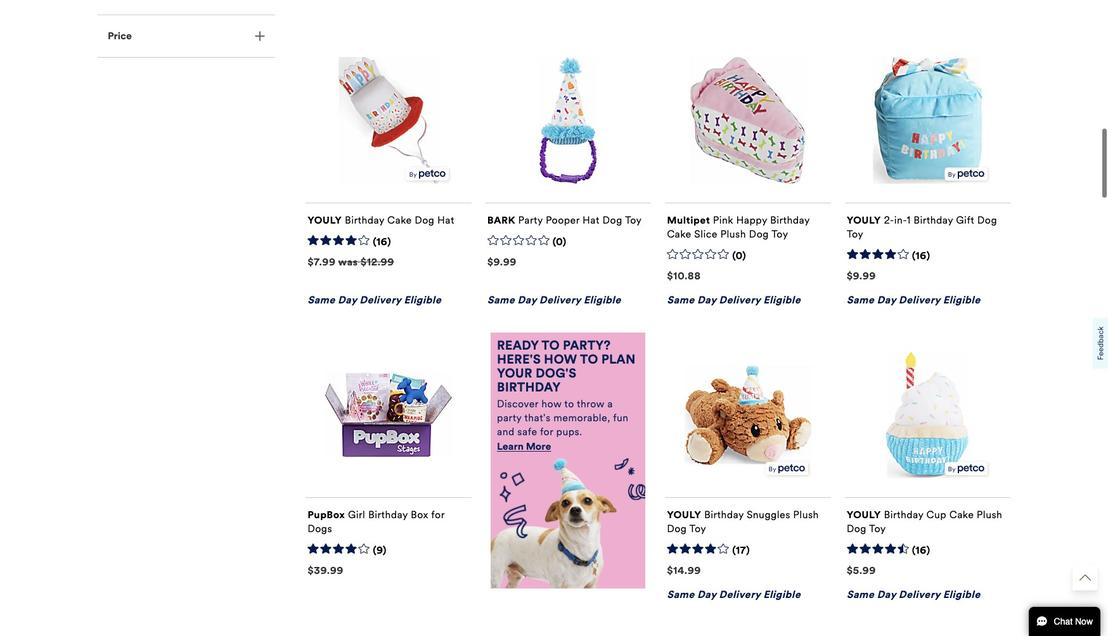 Task type: vqa. For each thing, say whether or not it's contained in the screenshot.
the bottom you
no



Task type: locate. For each thing, give the bounding box(es) containing it.
cake right cup
[[950, 509, 974, 521]]

plus icon 2 image
[[255, 31, 265, 41]]

(0) down the pooper
[[553, 236, 567, 248]]

was
[[338, 256, 358, 268]]

$10.88
[[667, 270, 701, 282]]

(16) down birthday cup cake plush dog toy
[[912, 545, 931, 557]]

birthday inside 2-in-1 birthday gift dog toy
[[914, 214, 954, 226]]

birthday right 1
[[914, 214, 954, 226]]

16 reviews element up $12.99
[[373, 236, 391, 249]]

0 horizontal spatial $9.99
[[488, 256, 517, 268]]

2 vertical spatial 16 reviews element
[[912, 545, 931, 558]]

$9.99 for 2-in-1 birthday gift dog toy
[[847, 270, 876, 282]]

plush down pink
[[721, 228, 747, 240]]

snuggles
[[747, 509, 791, 521]]

birthday inside birthday snuggles plush dog toy
[[705, 509, 744, 521]]

dog
[[415, 214, 435, 226], [603, 214, 623, 226], [978, 214, 998, 226], [749, 228, 769, 240], [667, 523, 687, 535], [847, 523, 867, 535]]

birthday right girl
[[368, 509, 408, 521]]

hat right the pooper
[[583, 214, 600, 226]]

same for pink happy birthday cake slice plush dog toy
[[667, 294, 695, 306]]

0 vertical spatial (0)
[[553, 236, 567, 248]]

youly for 2-in-1 birthday gift dog toy
[[847, 214, 882, 226]]

scroll to top image
[[1080, 573, 1092, 584]]

cake inside birthday cup cake plush dog toy
[[950, 509, 974, 521]]

1 vertical spatial 0 reviews element
[[733, 250, 747, 263]]

same
[[308, 294, 335, 306], [488, 294, 515, 306], [667, 294, 695, 306], [847, 294, 875, 306], [667, 589, 695, 601], [847, 589, 875, 601]]

birthday
[[345, 214, 385, 226], [771, 214, 810, 226], [914, 214, 954, 226], [368, 509, 408, 521], [705, 509, 744, 521], [884, 509, 924, 521]]

same day delivery eligible
[[308, 294, 442, 306], [488, 294, 621, 306], [667, 294, 801, 306], [847, 294, 981, 306], [667, 589, 801, 601], [847, 589, 981, 601]]

$14.99
[[667, 565, 701, 577]]

delivery for birthday cake dog hat
[[360, 294, 401, 306]]

toy inside pink happy birthday cake slice plush dog toy
[[772, 228, 789, 240]]

same day delivery eligible for party pooper hat dog toy
[[488, 294, 621, 306]]

cake inside pink happy birthday cake slice plush dog toy
[[667, 228, 692, 240]]

16 reviews element
[[373, 236, 391, 249], [912, 250, 931, 263], [912, 545, 931, 558]]

birthday up $12.99
[[345, 214, 385, 226]]

cake for birthday cup cake plush dog toy
[[950, 509, 974, 521]]

girl birthday box for dogs
[[308, 509, 445, 535]]

cake
[[388, 214, 412, 226], [667, 228, 692, 240], [950, 509, 974, 521]]

1 horizontal spatial (0)
[[733, 250, 747, 262]]

0 vertical spatial (16)
[[373, 236, 391, 248]]

2 vertical spatial cake
[[950, 509, 974, 521]]

same for birthday cake dog hat
[[308, 294, 335, 306]]

multipet
[[667, 214, 710, 226]]

for
[[431, 509, 445, 521]]

dog inside birthday snuggles plush dog toy
[[667, 523, 687, 535]]

16 reviews element for $9.99
[[912, 250, 931, 263]]

16 reviews element for $7.99
[[373, 236, 391, 249]]

bark
[[488, 214, 516, 226]]

cake up $12.99
[[388, 214, 412, 226]]

1 vertical spatial 16 reviews element
[[912, 250, 931, 263]]

dog inside 2-in-1 birthday gift dog toy
[[978, 214, 998, 226]]

1 horizontal spatial $9.99
[[847, 270, 876, 282]]

youly for birthday cup cake plush dog toy
[[847, 509, 882, 521]]

0 vertical spatial $9.99
[[488, 256, 517, 268]]

0 reviews element down pink happy birthday cake slice plush dog toy
[[733, 250, 747, 263]]

plush
[[721, 228, 747, 240], [794, 509, 819, 521], [977, 509, 1003, 521]]

$7.99 was $12.99
[[308, 256, 394, 268]]

(0)
[[553, 236, 567, 248], [733, 250, 747, 262]]

(16) down 2-in-1 birthday gift dog toy
[[912, 250, 931, 262]]

cake down 'multipet'
[[667, 228, 692, 240]]

0 vertical spatial cake
[[388, 214, 412, 226]]

1 horizontal spatial cake
[[667, 228, 692, 240]]

0 horizontal spatial hat
[[438, 214, 455, 226]]

0 horizontal spatial (0)
[[553, 236, 567, 248]]

same day delivery eligible for birthday cake dog hat
[[308, 294, 442, 306]]

gift
[[957, 214, 975, 226]]

0 reviews element for $9.99
[[553, 236, 567, 249]]

dogs
[[308, 523, 332, 535]]

day for pink happy birthday cake slice plush dog toy
[[698, 294, 717, 306]]

plush right snuggles
[[794, 509, 819, 521]]

1 horizontal spatial 0 reviews element
[[733, 250, 747, 263]]

in-
[[895, 214, 907, 226]]

box
[[411, 509, 429, 521]]

0 vertical spatial 0 reviews element
[[553, 236, 567, 249]]

1 vertical spatial cake
[[667, 228, 692, 240]]

plush right cup
[[977, 509, 1003, 521]]

youly up $5.99
[[847, 509, 882, 521]]

$39.99
[[308, 565, 344, 577]]

2 horizontal spatial plush
[[977, 509, 1003, 521]]

same day delivery eligible for 2-in-1 birthday gift dog toy
[[847, 294, 981, 306]]

$9.99 for party pooper hat dog toy
[[488, 256, 517, 268]]

bark party pooper hat dog toy
[[488, 214, 642, 226]]

1 vertical spatial (0)
[[733, 250, 747, 262]]

hat
[[438, 214, 455, 226], [583, 214, 600, 226]]

youly
[[308, 214, 342, 226], [847, 214, 882, 226], [667, 509, 702, 521], [847, 509, 882, 521]]

hat left "bark"
[[438, 214, 455, 226]]

birthday right the happy
[[771, 214, 810, 226]]

delivery for pink happy birthday cake slice plush dog toy
[[719, 294, 761, 306]]

day
[[338, 294, 357, 306], [518, 294, 537, 306], [698, 294, 717, 306], [877, 294, 896, 306], [698, 589, 717, 601], [877, 589, 896, 601]]

delivery for 2-in-1 birthday gift dog toy
[[899, 294, 941, 306]]

(17)
[[733, 545, 750, 557]]

16 reviews element down 2-in-1 birthday gift dog toy
[[912, 250, 931, 263]]

birthday left cup
[[884, 509, 924, 521]]

0 horizontal spatial 0 reviews element
[[553, 236, 567, 249]]

1 horizontal spatial plush
[[794, 509, 819, 521]]

youly up the $7.99
[[308, 214, 342, 226]]

pink
[[713, 214, 734, 226]]

0 reviews element
[[553, 236, 567, 249], [733, 250, 747, 263]]

eligible for birthday cup cake plush dog toy
[[944, 589, 981, 601]]

youly up the $14.99
[[667, 509, 702, 521]]

16 reviews element down birthday cup cake plush dog toy
[[912, 545, 931, 558]]

2 vertical spatial (16)
[[912, 545, 931, 557]]

1 horizontal spatial hat
[[583, 214, 600, 226]]

pooper
[[546, 214, 580, 226]]

pink happy birthday cake slice plush dog toy
[[667, 214, 810, 240]]

(0) for $9.99
[[553, 236, 567, 248]]

0 reviews element down the pooper
[[553, 236, 567, 249]]

17 reviews element
[[733, 545, 750, 558]]

toy inside birthday cup cake plush dog toy
[[870, 523, 886, 535]]

0 vertical spatial 16 reviews element
[[373, 236, 391, 249]]

(0) for $10.88
[[733, 250, 747, 262]]

eligible for 2-in-1 birthday gift dog toy
[[944, 294, 981, 306]]

eligible for party pooper hat dog toy
[[584, 294, 621, 306]]

(16)
[[373, 236, 391, 248], [912, 250, 931, 262], [912, 545, 931, 557]]

0 horizontal spatial plush
[[721, 228, 747, 240]]

1 vertical spatial (16)
[[912, 250, 931, 262]]

eligible
[[404, 294, 442, 306], [584, 294, 621, 306], [764, 294, 801, 306], [944, 294, 981, 306], [764, 589, 801, 601], [944, 589, 981, 601]]

$9.99
[[488, 256, 517, 268], [847, 270, 876, 282]]

birthday up (17)
[[705, 509, 744, 521]]

(16) up $12.99
[[373, 236, 391, 248]]

(9)
[[373, 545, 387, 557]]

delivery
[[360, 294, 401, 306], [540, 294, 581, 306], [719, 294, 761, 306], [899, 294, 941, 306], [719, 589, 761, 601], [899, 589, 941, 601]]

slice
[[695, 228, 718, 240]]

1 vertical spatial $9.99
[[847, 270, 876, 282]]

(0) down pink happy birthday cake slice plush dog toy
[[733, 250, 747, 262]]

0 horizontal spatial cake
[[388, 214, 412, 226]]

toy
[[625, 214, 642, 226], [772, 228, 789, 240], [847, 228, 864, 240], [690, 523, 707, 535], [870, 523, 886, 535]]

delivery for birthday snuggles plush dog toy
[[719, 589, 761, 601]]

2 horizontal spatial cake
[[950, 509, 974, 521]]

youly left 2-
[[847, 214, 882, 226]]



Task type: describe. For each thing, give the bounding box(es) containing it.
2 hat from the left
[[583, 214, 600, 226]]

same day delivery eligible for birthday cup cake plush dog toy
[[847, 589, 981, 601]]

day for birthday cake dog hat
[[338, 294, 357, 306]]

$12.99
[[361, 256, 394, 268]]

dog inside pink happy birthday cake slice plush dog toy
[[749, 228, 769, 240]]

2-in-1 birthday gift dog toy
[[847, 214, 998, 240]]

(16) for $9.99
[[912, 250, 931, 262]]

eligible for birthday cake dog hat
[[404, 294, 442, 306]]

dog inside birthday cup cake plush dog toy
[[847, 523, 867, 535]]

cup
[[927, 509, 947, 521]]

day for 2-in-1 birthday gift dog toy
[[877, 294, 896, 306]]

(16) for $5.99
[[912, 545, 931, 557]]

plush inside birthday snuggles plush dog toy
[[794, 509, 819, 521]]

same for birthday snuggles plush dog toy
[[667, 589, 695, 601]]

plush inside pink happy birthday cake slice plush dog toy
[[721, 228, 747, 240]]

day for birthday snuggles plush dog toy
[[698, 589, 717, 601]]

1
[[907, 214, 911, 226]]

birthday inside pink happy birthday cake slice plush dog toy
[[771, 214, 810, 226]]

16 reviews element for $5.99
[[912, 545, 931, 558]]

birthday cup cake plush dog toy
[[847, 509, 1003, 535]]

styled arrow button link
[[1073, 566, 1099, 591]]

youly for birthday snuggles plush dog toy
[[667, 509, 702, 521]]

$5.99
[[847, 565, 876, 577]]

delivery for birthday cup cake plush dog toy
[[899, 589, 941, 601]]

eligible for birthday snuggles plush dog toy
[[764, 589, 801, 601]]

toy inside 2-in-1 birthday gift dog toy
[[847, 228, 864, 240]]

birthday inside girl birthday box for dogs
[[368, 509, 408, 521]]

same day delivery eligible for birthday snuggles plush dog toy
[[667, 589, 801, 601]]

9 reviews element
[[373, 545, 387, 558]]

birthday snuggles plush dog toy
[[667, 509, 819, 535]]

same for birthday cup cake plush dog toy
[[847, 589, 875, 601]]

same for party pooper hat dog toy
[[488, 294, 515, 306]]

day for birthday cup cake plush dog toy
[[877, 589, 896, 601]]

birthday inside birthday cup cake plush dog toy
[[884, 509, 924, 521]]

1 hat from the left
[[438, 214, 455, 226]]

toy inside birthday snuggles plush dog toy
[[690, 523, 707, 535]]

girl
[[348, 509, 366, 521]]

youly birthday cake dog hat
[[308, 214, 455, 226]]

day for party pooper hat dog toy
[[518, 294, 537, 306]]

delivery for party pooper hat dog toy
[[540, 294, 581, 306]]

plus icon 2 button
[[98, 15, 275, 57]]

same day delivery eligible for pink happy birthday cake slice plush dog toy
[[667, 294, 801, 306]]

cake for youly birthday cake dog hat
[[388, 214, 412, 226]]

plush inside birthday cup cake plush dog toy
[[977, 509, 1003, 521]]

0 reviews element for $10.88
[[733, 250, 747, 263]]

pupbox
[[308, 509, 345, 521]]

(16) for $7.99
[[373, 236, 391, 248]]

2-
[[884, 214, 895, 226]]

party
[[519, 214, 543, 226]]

eligible for pink happy birthday cake slice plush dog toy
[[764, 294, 801, 306]]

same for 2-in-1 birthday gift dog toy
[[847, 294, 875, 306]]

happy
[[737, 214, 768, 226]]

$7.99
[[308, 256, 336, 268]]



